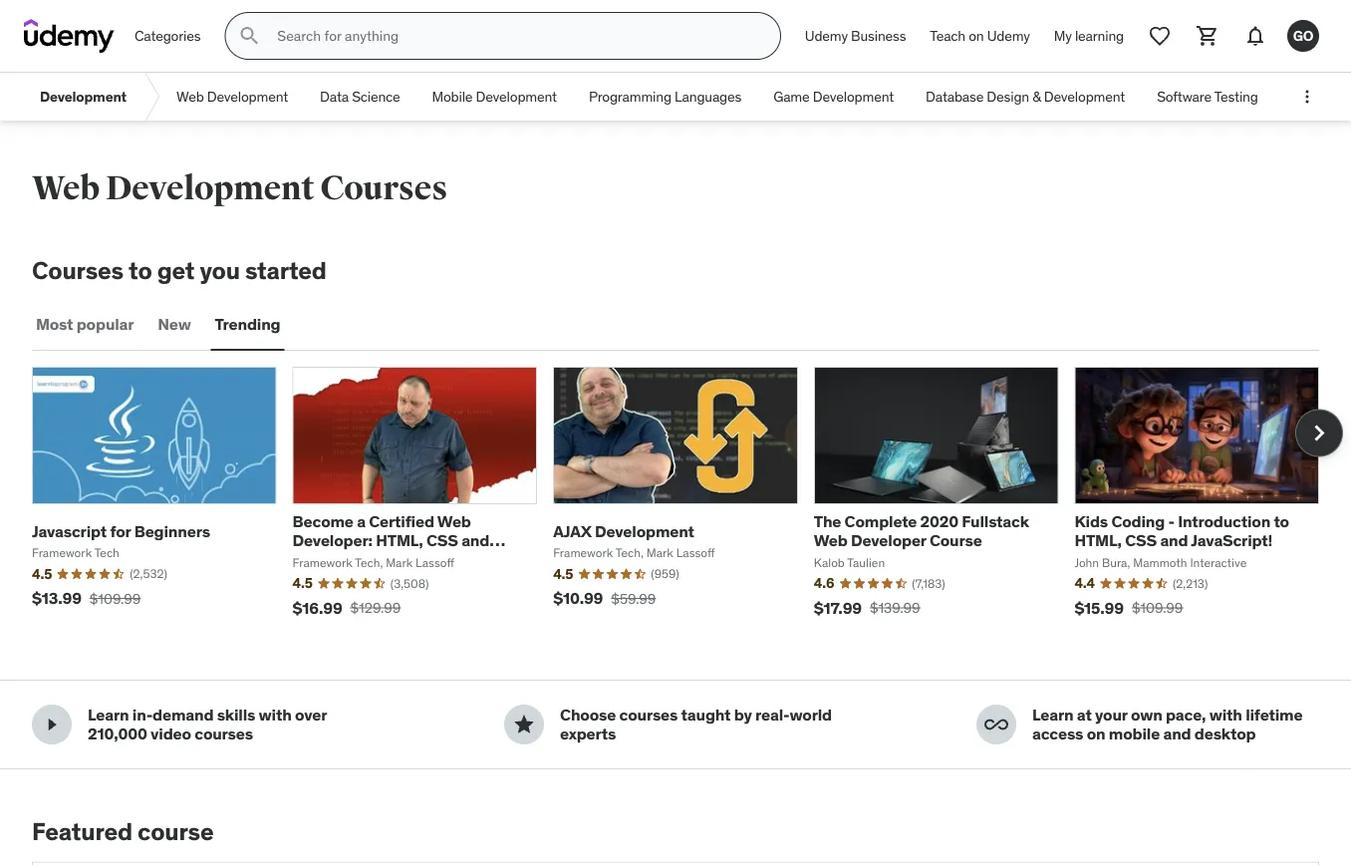 Task type: locate. For each thing, give the bounding box(es) containing it.
2 css from the left
[[1126, 530, 1157, 551]]

popular
[[76, 314, 134, 335]]

medium image left the 'access'
[[985, 713, 1009, 737]]

web right arrow pointing to subcategory menu links icon
[[177, 87, 204, 105]]

categories
[[135, 27, 201, 45]]

medium image
[[40, 713, 64, 737], [985, 713, 1009, 737]]

2 html, from the left
[[1075, 530, 1122, 551]]

html, left the -
[[1075, 530, 1122, 551]]

medium image left 210,000
[[40, 713, 64, 737]]

data
[[320, 87, 349, 105]]

with inside learn at your own pace, with lifetime access on mobile and desktop
[[1210, 705, 1243, 725]]

css right a
[[427, 530, 458, 551]]

the
[[814, 511, 842, 532]]

0 horizontal spatial with
[[259, 705, 292, 725]]

1 learn from the left
[[88, 705, 129, 725]]

my learning
[[1054, 27, 1124, 45]]

languages
[[675, 87, 742, 105]]

web right certified at the left of page
[[438, 511, 471, 532]]

html, right a
[[376, 530, 423, 551]]

development inside 'link'
[[207, 87, 288, 105]]

development inside carousel element
[[595, 521, 695, 541]]

2 udemy from the left
[[988, 27, 1031, 45]]

learn left in-
[[88, 705, 129, 725]]

0 horizontal spatial medium image
[[40, 713, 64, 737]]

0 horizontal spatial html,
[[376, 530, 423, 551]]

choose
[[560, 705, 616, 725]]

development
[[40, 87, 127, 105], [207, 87, 288, 105], [476, 87, 557, 105], [813, 87, 894, 105], [1044, 87, 1126, 105], [105, 167, 314, 209], [595, 521, 695, 541]]

game
[[774, 87, 810, 105]]

1 horizontal spatial udemy
[[988, 27, 1031, 45]]

to left the get
[[129, 255, 152, 285]]

mobile development
[[432, 87, 557, 105]]

mobile development link
[[416, 73, 573, 121]]

developer:
[[293, 530, 373, 551]]

1 horizontal spatial courses
[[620, 705, 678, 725]]

1 html, from the left
[[376, 530, 423, 551]]

courses up most popular on the top left
[[32, 255, 124, 285]]

for
[[110, 521, 131, 541]]

certified
[[369, 511, 434, 532]]

shopping cart with 0 items image
[[1196, 24, 1220, 48]]

udemy left business
[[805, 27, 848, 45]]

real-
[[756, 705, 790, 725]]

1 vertical spatial courses
[[32, 255, 124, 285]]

most popular
[[36, 314, 134, 335]]

html, for a
[[376, 530, 423, 551]]

on
[[969, 27, 984, 45], [1087, 724, 1106, 744]]

0 vertical spatial to
[[129, 255, 152, 285]]

udemy left my
[[988, 27, 1031, 45]]

0 horizontal spatial udemy
[[805, 27, 848, 45]]

1 horizontal spatial on
[[1087, 724, 1106, 744]]

access
[[1033, 724, 1084, 744]]

with
[[259, 705, 292, 725], [1210, 705, 1243, 725]]

learn for learn in-demand skills with over 210,000 video courses
[[88, 705, 129, 725]]

development down udemy business link
[[813, 87, 894, 105]]

on right teach
[[969, 27, 984, 45]]

udemy business link
[[793, 12, 918, 60]]

courses
[[320, 167, 448, 209], [32, 255, 124, 285]]

and inside become a certified web developer: html, css and javascript
[[462, 530, 490, 551]]

design
[[987, 87, 1030, 105]]

courses to get you started
[[32, 255, 327, 285]]

0 horizontal spatial on
[[969, 27, 984, 45]]

new
[[158, 314, 191, 335]]

with inside learn in-demand skills with over 210,000 video courses
[[259, 705, 292, 725]]

featured course
[[32, 816, 214, 846]]

2 with from the left
[[1210, 705, 1243, 725]]

testing
[[1215, 87, 1259, 105]]

ajax
[[553, 521, 592, 541]]

data science link
[[304, 73, 416, 121]]

development right &
[[1044, 87, 1126, 105]]

courses left taught at the right
[[620, 705, 678, 725]]

categories button
[[123, 12, 213, 60]]

in-
[[132, 705, 153, 725]]

210,000
[[88, 724, 147, 744]]

development for web development
[[207, 87, 288, 105]]

and inside kids coding - introduction to html, css and javascript!
[[1161, 530, 1189, 551]]

1 horizontal spatial css
[[1126, 530, 1157, 551]]

with left over
[[259, 705, 292, 725]]

1 horizontal spatial learn
[[1033, 705, 1074, 725]]

css for -
[[1126, 530, 1157, 551]]

html, for coding
[[1075, 530, 1122, 551]]

next image
[[1304, 417, 1336, 449]]

css inside kids coding - introduction to html, css and javascript!
[[1126, 530, 1157, 551]]

at
[[1078, 705, 1092, 725]]

started
[[245, 255, 327, 285]]

on left mobile
[[1087, 724, 1106, 744]]

0 vertical spatial courses
[[320, 167, 448, 209]]

web development courses
[[32, 167, 448, 209]]

and
[[462, 530, 490, 551], [1161, 530, 1189, 551], [1164, 724, 1192, 744]]

1 horizontal spatial medium image
[[985, 713, 1009, 737]]

learn inside learn in-demand skills with over 210,000 video courses
[[88, 705, 129, 725]]

1 css from the left
[[427, 530, 458, 551]]

development for game development
[[813, 87, 894, 105]]

css inside become a certified web developer: html, css and javascript
[[427, 530, 458, 551]]

html, inside kids coding - introduction to html, css and javascript!
[[1075, 530, 1122, 551]]

web inside 'link'
[[177, 87, 204, 105]]

css
[[427, 530, 458, 551], [1126, 530, 1157, 551]]

development right ajax
[[595, 521, 695, 541]]

submit search image
[[238, 24, 262, 48]]

complete
[[845, 511, 917, 532]]

udemy
[[805, 27, 848, 45], [988, 27, 1031, 45]]

courses inside choose courses taught by real-world experts
[[620, 705, 678, 725]]

most popular button
[[32, 301, 138, 349]]

learn in-demand skills with over 210,000 video courses
[[88, 705, 327, 744]]

get
[[157, 255, 195, 285]]

learn left at
[[1033, 705, 1074, 725]]

1 vertical spatial to
[[1274, 511, 1290, 532]]

become a certified web developer: html, css and javascript
[[293, 511, 490, 570]]

mobile
[[1109, 724, 1160, 744]]

0 horizontal spatial learn
[[88, 705, 129, 725]]

to right javascript! at the bottom of page
[[1274, 511, 1290, 532]]

courses down the science
[[320, 167, 448, 209]]

1 vertical spatial on
[[1087, 724, 1106, 744]]

game development link
[[758, 73, 910, 121]]

science
[[352, 87, 400, 105]]

programming languages link
[[573, 73, 758, 121]]

kids coding - introduction to html, css and javascript!
[[1075, 511, 1290, 551]]

web left developer
[[814, 530, 848, 551]]

web inside become a certified web developer: html, css and javascript
[[438, 511, 471, 532]]

0 horizontal spatial courses
[[195, 724, 253, 744]]

1 with from the left
[[259, 705, 292, 725]]

new button
[[154, 301, 195, 349]]

javascript for beginners
[[32, 521, 210, 541]]

arrow pointing to subcategory menu links image
[[143, 73, 161, 121]]

experts
[[560, 724, 616, 744]]

learn inside learn at your own pace, with lifetime access on mobile and desktop
[[1033, 705, 1074, 725]]

fullstack
[[962, 511, 1030, 532]]

0 horizontal spatial css
[[427, 530, 458, 551]]

you
[[200, 255, 240, 285]]

courses right video
[[195, 724, 253, 744]]

udemy inside udemy business link
[[805, 27, 848, 45]]

development down search for anything text field
[[476, 87, 557, 105]]

trending
[[215, 314, 281, 335]]

2 medium image from the left
[[985, 713, 1009, 737]]

1 udemy from the left
[[805, 27, 848, 45]]

html, inside become a certified web developer: html, css and javascript
[[376, 530, 423, 551]]

development link
[[24, 73, 143, 121]]

2 learn from the left
[[1033, 705, 1074, 725]]

teach on udemy
[[930, 27, 1031, 45]]

courses
[[620, 705, 678, 725], [195, 724, 253, 744]]

development up you
[[105, 167, 314, 209]]

css left the -
[[1126, 530, 1157, 551]]

1 horizontal spatial html,
[[1075, 530, 1122, 551]]

development down 'submit search' 'image'
[[207, 87, 288, 105]]

1 horizontal spatial with
[[1210, 705, 1243, 725]]

with right the pace,
[[1210, 705, 1243, 725]]

1 horizontal spatial to
[[1274, 511, 1290, 532]]

choose courses taught by real-world experts
[[560, 705, 832, 744]]

go link
[[1280, 12, 1328, 60]]

learn at your own pace, with lifetime access on mobile and desktop
[[1033, 705, 1303, 744]]

programming languages
[[589, 87, 742, 105]]

html,
[[376, 530, 423, 551], [1075, 530, 1122, 551]]

learn
[[88, 705, 129, 725], [1033, 705, 1074, 725]]

1 medium image from the left
[[40, 713, 64, 737]]



Task type: describe. For each thing, give the bounding box(es) containing it.
udemy image
[[24, 19, 115, 53]]

development for web development courses
[[105, 167, 314, 209]]

coding
[[1112, 511, 1165, 532]]

javascript
[[293, 550, 370, 570]]

database
[[926, 87, 984, 105]]

and for web
[[462, 530, 490, 551]]

skills
[[217, 705, 255, 725]]

mobile
[[432, 87, 473, 105]]

the complete 2020 fullstack web developer course link
[[814, 511, 1030, 551]]

medium image for learn in-demand skills with over 210,000 video courses
[[40, 713, 64, 737]]

software
[[1158, 87, 1212, 105]]

carousel element
[[32, 367, 1344, 632]]

your
[[1096, 705, 1128, 725]]

my
[[1054, 27, 1072, 45]]

1 horizontal spatial courses
[[320, 167, 448, 209]]

business
[[851, 27, 906, 45]]

web down development link
[[32, 167, 100, 209]]

learning
[[1076, 27, 1124, 45]]

courses inside learn in-demand skills with over 210,000 video courses
[[195, 724, 253, 744]]

kids coding - introduction to html, css and javascript! link
[[1075, 511, 1290, 551]]

web development link
[[161, 73, 304, 121]]

the complete 2020 fullstack web developer course
[[814, 511, 1030, 551]]

programming
[[589, 87, 672, 105]]

pace,
[[1166, 705, 1207, 725]]

software testing link
[[1142, 73, 1275, 121]]

become
[[293, 511, 354, 532]]

javascript for beginners link
[[32, 521, 210, 541]]

development for ajax development
[[595, 521, 695, 541]]

beginners
[[134, 521, 210, 541]]

learn for learn at your own pace, with lifetime access on mobile and desktop
[[1033, 705, 1074, 725]]

lifetime
[[1246, 705, 1303, 725]]

my learning link
[[1043, 12, 1136, 60]]

video
[[151, 724, 191, 744]]

kids
[[1075, 511, 1109, 532]]

own
[[1131, 705, 1163, 725]]

development for mobile development
[[476, 87, 557, 105]]

and for introduction
[[1161, 530, 1189, 551]]

0 horizontal spatial courses
[[32, 255, 124, 285]]

world
[[790, 705, 832, 725]]

over
[[295, 705, 327, 725]]

medium image for learn at your own pace, with lifetime access on mobile and desktop
[[985, 713, 1009, 737]]

featured
[[32, 816, 133, 846]]

game development
[[774, 87, 894, 105]]

taught
[[681, 705, 731, 725]]

teach
[[930, 27, 966, 45]]

database design & development link
[[910, 73, 1142, 121]]

0 horizontal spatial to
[[129, 255, 152, 285]]

by
[[734, 705, 752, 725]]

javascript
[[32, 521, 107, 541]]

teach on udemy link
[[918, 12, 1043, 60]]

0 vertical spatial on
[[969, 27, 984, 45]]

on inside learn at your own pace, with lifetime access on mobile and desktop
[[1087, 724, 1106, 744]]

developer
[[851, 530, 927, 551]]

wishlist image
[[1148, 24, 1172, 48]]

&
[[1033, 87, 1041, 105]]

a
[[357, 511, 366, 532]]

development down udemy image
[[40, 87, 127, 105]]

web inside the complete 2020 fullstack web developer course
[[814, 530, 848, 551]]

go
[[1294, 27, 1314, 44]]

notifications image
[[1244, 24, 1268, 48]]

trending button
[[211, 301, 285, 349]]

medium image
[[512, 713, 536, 737]]

course
[[930, 530, 983, 551]]

Search for anything text field
[[273, 19, 756, 53]]

database design & development
[[926, 87, 1126, 105]]

ajax development
[[553, 521, 695, 541]]

udemy inside 'teach on udemy' link
[[988, 27, 1031, 45]]

demand
[[153, 705, 214, 725]]

udemy business
[[805, 27, 906, 45]]

css for certified
[[427, 530, 458, 551]]

course
[[138, 816, 214, 846]]

and inside learn at your own pace, with lifetime access on mobile and desktop
[[1164, 724, 1192, 744]]

2020
[[921, 511, 959, 532]]

to inside kids coding - introduction to html, css and javascript!
[[1274, 511, 1290, 532]]

more subcategory menu links image
[[1298, 87, 1318, 107]]

introduction
[[1179, 511, 1271, 532]]

become a certified web developer: html, css and javascript link
[[293, 511, 506, 570]]

most
[[36, 314, 73, 335]]

desktop
[[1195, 724, 1256, 744]]

ajax development link
[[553, 521, 695, 541]]

-
[[1169, 511, 1175, 532]]

javascript!
[[1192, 530, 1273, 551]]

software testing
[[1158, 87, 1259, 105]]



Task type: vqa. For each thing, say whether or not it's contained in the screenshot.
6th xsmall icon from the top
no



